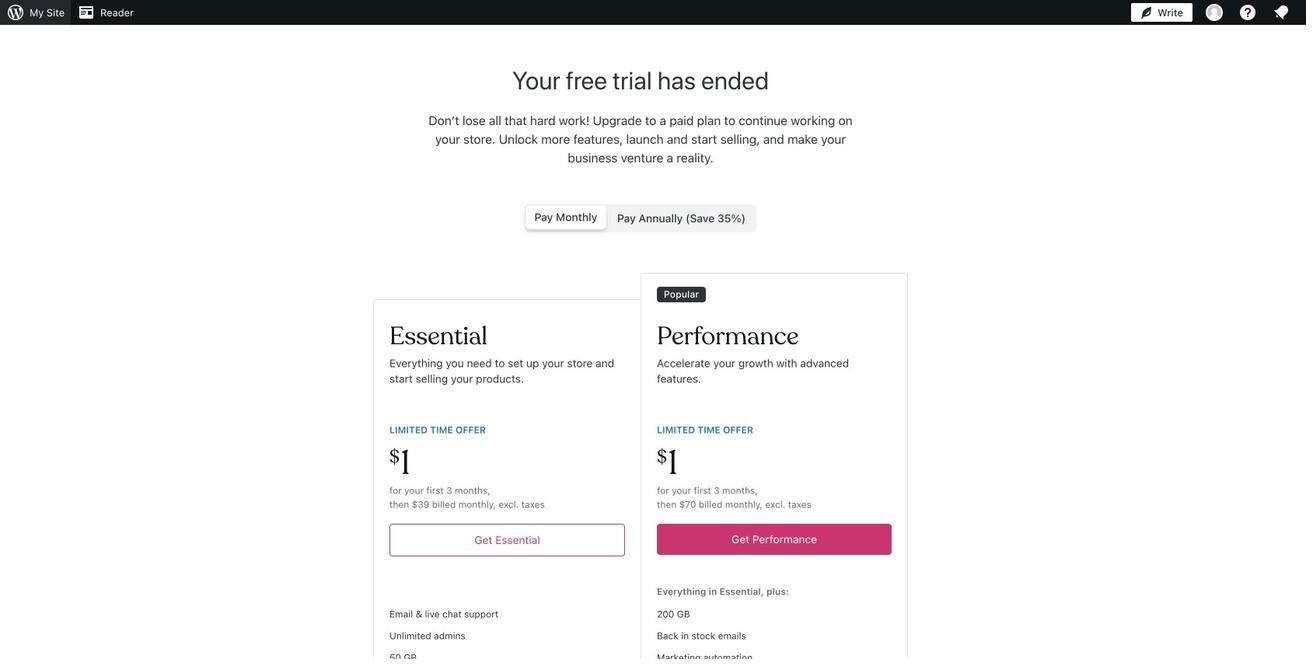 Task type: vqa. For each thing, say whether or not it's contained in the screenshot.
bottom img
no



Task type: locate. For each thing, give the bounding box(es) containing it.
manage your notifications image
[[1272, 3, 1291, 22]]

option group
[[525, 204, 757, 232]]

None radio
[[526, 205, 606, 229]]

help image
[[1239, 3, 1257, 22]]

my profile image
[[1206, 4, 1223, 21]]

main content
[[236, 61, 1045, 659]]

None radio
[[608, 206, 755, 231]]



